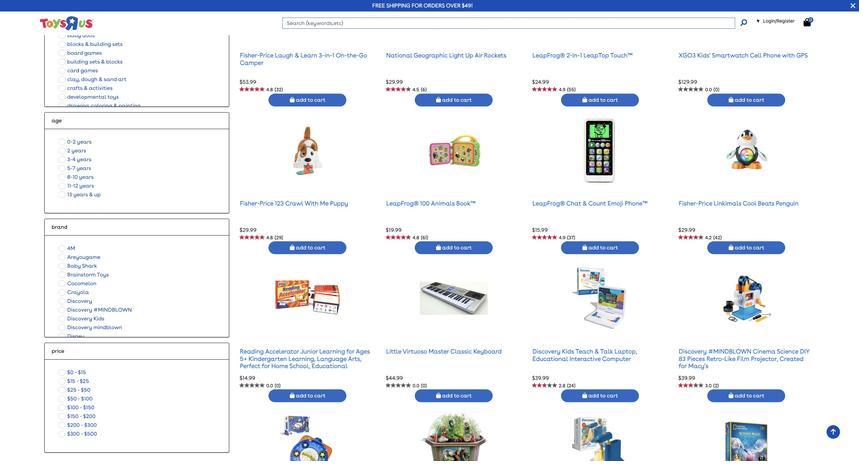 Task type: locate. For each thing, give the bounding box(es) containing it.
0 horizontal spatial $29.99
[[240, 227, 257, 234]]

0 horizontal spatial sets
[[89, 58, 100, 65]]

brand element
[[52, 223, 222, 231]]

building sets & blocks button
[[57, 57, 125, 66]]

leapfrog® for leapfrog® 100 animals book™
[[386, 200, 419, 207]]

leapfrog® for leapfrog® chat & count emoji phone™
[[533, 200, 565, 207]]

0 vertical spatial kids
[[93, 316, 104, 322]]

2 up 2 years
[[73, 139, 76, 145]]

- up $150 - $200
[[80, 405, 82, 411]]

go
[[359, 52, 367, 59]]

1 vertical spatial 2
[[67, 148, 70, 154]]

1 vertical spatial sets
[[89, 58, 100, 65]]

fisher- inside fisher-price laugh & learn 3-in-1 on-the-go camper
[[240, 52, 260, 59]]

1 $39.99 from the left
[[532, 375, 549, 382]]

4.9 for 4.9 (37)
[[559, 235, 566, 241]]

years up 8-10 years
[[77, 165, 91, 172]]

- for $200
[[81, 422, 83, 429]]

1 horizontal spatial $39.99
[[678, 375, 695, 382]]

- up $300 - $500
[[81, 422, 83, 429]]

4.8 for fisher-
[[266, 235, 273, 241]]

1 horizontal spatial blocks
[[106, 58, 123, 65]]

$150 down $100 - $150 "button"
[[67, 414, 78, 420]]

4.9 for 4.9 (55)
[[559, 87, 566, 92]]

1 vertical spatial $25
[[67, 387, 76, 394]]

1 horizontal spatial 1
[[580, 52, 582, 59]]

0 horizontal spatial $15
[[67, 378, 75, 385]]

- inside button
[[80, 414, 82, 420]]

crayola
[[67, 289, 89, 296]]

leaptop
[[584, 52, 609, 59]]

2 down the 0-
[[67, 148, 70, 154]]

3-4 years
[[67, 156, 91, 163]]

add to cart
[[295, 97, 325, 103], [441, 97, 472, 103], [587, 97, 618, 103], [733, 97, 764, 103], [295, 245, 325, 251], [441, 245, 472, 251], [587, 245, 618, 251], [733, 245, 764, 251], [295, 393, 325, 400], [441, 393, 472, 400], [587, 393, 618, 400], [733, 393, 764, 400]]

1 vertical spatial 4.9
[[559, 235, 566, 241]]

- for $150
[[80, 414, 82, 420]]

discovery inside discovery #mindblown cinema science diy 83 pieces retro-like film projector, created for macy's
[[679, 348, 707, 356]]

shopping bag image
[[582, 97, 587, 102], [729, 97, 733, 102], [729, 245, 733, 251], [290, 394, 295, 399], [582, 394, 587, 399], [729, 394, 733, 399]]

$50 down $25 - $50 button
[[67, 396, 77, 403]]

for for 83
[[679, 363, 687, 370]]

0 horizontal spatial $50
[[67, 396, 77, 403]]

$25
[[80, 378, 89, 385], [67, 387, 76, 394]]

sets down board games
[[89, 58, 100, 65]]

1 vertical spatial educational
[[312, 363, 347, 370]]

2 4.9 from the top
[[559, 235, 566, 241]]

$50 up $50 - $100 on the left bottom of the page
[[81, 387, 90, 394]]

0 vertical spatial $100
[[81, 396, 93, 403]]

2 horizontal spatial (0)
[[714, 87, 719, 92]]

0 vertical spatial 4.9
[[559, 87, 566, 92]]

5+
[[240, 356, 247, 363]]

years inside 0-2 years button
[[77, 139, 92, 145]]

fisher-price linkimals cool beats penguin
[[679, 200, 799, 207]]

in-
[[325, 52, 332, 59], [572, 52, 580, 59]]

$300 down $200 - $300 button
[[67, 431, 80, 438]]

0 horizontal spatial $25
[[67, 387, 76, 394]]

building up 'card games' button
[[67, 58, 88, 65]]

- inside "button"
[[80, 405, 82, 411]]

0 horizontal spatial 0.0
[[266, 384, 273, 389]]

2-
[[567, 52, 572, 59]]

0 horizontal spatial $300
[[67, 431, 80, 438]]

leapfrog® left 100
[[386, 200, 419, 207]]

free shipping for orders over $49! link
[[372, 2, 473, 9]]

games for board games
[[84, 50, 102, 56]]

cell
[[750, 52, 762, 59]]

discovery for discovery #mindblown cinema science diy 83 pieces retro-like film projector, created for macy's
[[679, 348, 707, 356]]

for inside discovery #mindblown cinema science diy 83 pieces retro-like film projector, created for macy's
[[679, 363, 687, 370]]

discovery #mindblown cinema science diy 83 pieces retro-like film projector, created for macy's image
[[719, 265, 774, 333]]

brainstorm toys
[[67, 272, 109, 278]]

games for card games
[[80, 67, 98, 74]]

years up 5-7 years
[[77, 156, 91, 163]]

$100 inside "button"
[[67, 405, 79, 411]]

leapfrog® chat & count emoji phone™ image
[[572, 117, 628, 185]]

learning
[[319, 348, 345, 356]]

1 horizontal spatial educational
[[533, 356, 568, 363]]

1 horizontal spatial $100
[[81, 396, 93, 403]]

1 left on-
[[332, 52, 334, 59]]

0-2 years
[[67, 139, 92, 145]]

0 vertical spatial $150
[[83, 405, 94, 411]]

0 vertical spatial blocks
[[67, 41, 84, 47]]

$100 down $50 - $100 button
[[67, 405, 79, 411]]

3- inside fisher-price laugh & learn 3-in-1 on-the-go camper
[[319, 52, 325, 59]]

(0) for reading accelerator junior learning for ages 5+ kindergarten learning, language arts, perfect for home school, educational resources
[[275, 384, 280, 389]]

for up arts,
[[347, 348, 354, 356]]

- down $100 - $150
[[80, 414, 82, 420]]

little virtuoso master classic keyboard link
[[386, 348, 502, 356]]

educational
[[533, 356, 568, 363], [312, 363, 347, 370]]

classic
[[450, 348, 472, 356]]

$25 up $25 - $50
[[80, 378, 89, 385]]

years down 11-12 years
[[73, 192, 88, 198]]

1 right 2-
[[580, 52, 582, 59]]

games inside "button"
[[84, 50, 102, 56]]

1 horizontal spatial 0.0
[[413, 384, 419, 389]]

discovery for discovery kids
[[67, 316, 92, 322]]

$200 inside button
[[67, 422, 80, 429]]

games down building sets & blocks button
[[80, 67, 98, 74]]

3- right learn on the top left
[[319, 52, 325, 59]]

1 vertical spatial games
[[80, 67, 98, 74]]

0 horizontal spatial 1
[[332, 52, 334, 59]]

2 inside button
[[73, 139, 76, 145]]

0.0 for xgo3 kids' smartwatch cell phone with gps
[[705, 87, 712, 92]]

$200 down $150 - $200 button
[[67, 422, 80, 429]]

$29.99 for fisher-price 123 crawl with me puppy
[[240, 227, 257, 234]]

2 1 from the left
[[580, 52, 582, 59]]

1 vertical spatial building
[[67, 58, 88, 65]]

$200 inside button
[[83, 414, 96, 420]]

13 years & up button
[[57, 191, 103, 199]]

discovery button
[[57, 297, 94, 306]]

0 horizontal spatial building
[[67, 58, 88, 65]]

1 vertical spatial $100
[[67, 405, 79, 411]]

years up the 3-4 years
[[72, 148, 86, 154]]

0 horizontal spatial for
[[262, 363, 270, 370]]

2 horizontal spatial 0.0
[[705, 87, 712, 92]]

4.8 left (61)
[[413, 235, 419, 241]]

$200
[[83, 414, 96, 420], [67, 422, 80, 429]]

discovery inside discovery kids teach & talk laptop, educational interactive computer
[[533, 348, 560, 356]]

coloring
[[91, 102, 112, 109]]

4.9 left (55)
[[559, 87, 566, 92]]

price left linkimals
[[699, 200, 712, 207]]

& left talk
[[595, 348, 599, 356]]

1
[[332, 52, 334, 59], [580, 52, 582, 59]]

0 vertical spatial educational
[[533, 356, 568, 363]]

- for $100
[[80, 405, 82, 411]]

for down kindergarten on the left bottom of the page
[[262, 363, 270, 370]]

1 vertical spatial $50
[[67, 396, 77, 403]]

$50
[[81, 387, 90, 394], [67, 396, 77, 403]]

kids down discovery #mindblown at bottom
[[93, 316, 104, 322]]

cocomelon
[[67, 281, 96, 287]]

2 $39.99 from the left
[[678, 375, 695, 382]]

years up 13 years & up
[[79, 183, 94, 189]]

- right $0
[[75, 370, 77, 376]]

discovery mindblown button
[[57, 324, 124, 332]]

1 horizontal spatial in-
[[572, 52, 580, 59]]

kids inside discovery kids teach & talk laptop, educational interactive computer
[[562, 348, 574, 356]]

0 vertical spatial building
[[90, 41, 111, 47]]

geographic
[[414, 52, 448, 59]]

4.8
[[266, 87, 273, 92], [266, 235, 273, 241], [413, 235, 419, 241]]

0 vertical spatial sets
[[112, 41, 123, 47]]

national geographic science magic activity kit image
[[719, 413, 774, 462]]

leapfrog® left 2-
[[533, 52, 565, 59]]

$15 up $15 - $25 on the left bottom of page
[[78, 370, 86, 376]]

price inside fisher-price laugh & learn 3-in-1 on-the-go camper
[[260, 52, 273, 59]]

4.8 left (29)
[[266, 235, 273, 241]]

100
[[420, 200, 430, 207]]

close button image
[[851, 2, 855, 9]]

discovery #mindblown button
[[57, 306, 134, 315]]

& down the toys at the left of page
[[113, 102, 117, 109]]

0 horizontal spatial (0)
[[275, 384, 280, 389]]

1 horizontal spatial #mindblown
[[708, 348, 751, 356]]

fisher-price laugh & learn 3-in-1 on-the-go camper image
[[280, 0, 335, 36]]

- down $0 - $15
[[76, 378, 78, 385]]

$300 up '$500'
[[84, 422, 97, 429]]

discovery #mindblown cinema science diy 83 pieces retro-like film projector, created for macy's link
[[679, 348, 810, 370]]

2 in- from the left
[[572, 52, 580, 59]]

2 horizontal spatial for
[[679, 363, 687, 370]]

years inside 5-7 years button
[[77, 165, 91, 172]]

0 vertical spatial 2
[[73, 139, 76, 145]]

leapfrog® 2-in-1 leaptop touch™
[[533, 52, 633, 59]]

talk
[[600, 348, 613, 356]]

(37)
[[567, 235, 575, 241]]

discovery for discovery mindblown
[[67, 325, 92, 331]]

#mindblown inside button
[[93, 307, 132, 313]]

$25 down $15 - $25 button
[[67, 387, 76, 394]]

#mindblown up like
[[708, 348, 751, 356]]

13 years & up
[[67, 192, 101, 198]]

1 horizontal spatial $150
[[83, 405, 94, 411]]

years up 11-12 years
[[79, 174, 94, 180]]

light
[[449, 52, 464, 59]]

educational down language
[[312, 363, 347, 370]]

building down dolls
[[90, 41, 111, 47]]

0 vertical spatial $300
[[84, 422, 97, 429]]

crafts & activities button
[[57, 84, 115, 93]]

4.2 (42)
[[705, 235, 722, 241]]

national geographic light up air rockets
[[386, 52, 506, 59]]

games down the blocks & building sets button at the top of page
[[84, 50, 102, 56]]

disney
[[67, 333, 84, 340]]

activities
[[89, 85, 113, 91]]

$500
[[84, 431, 97, 438]]

leapfrog® left chat
[[533, 200, 565, 207]]

brainstorm toys button
[[57, 271, 111, 280]]

- down $15 - $25 on the left bottom of page
[[78, 387, 80, 394]]

0 horizontal spatial $100
[[67, 405, 79, 411]]

1 in- from the left
[[325, 52, 332, 59]]

$300
[[84, 422, 97, 429], [67, 431, 80, 438]]

$15.99
[[532, 227, 548, 234]]

0 vertical spatial games
[[84, 50, 102, 56]]

brainstorm
[[67, 272, 96, 278]]

baby
[[67, 263, 81, 269]]

1 horizontal spatial building
[[90, 41, 111, 47]]

shopping bag image inside the 0 link
[[804, 18, 811, 26]]

$150
[[83, 405, 94, 411], [67, 414, 78, 420]]

0 vertical spatial 3-
[[319, 52, 325, 59]]

0-2 years button
[[57, 138, 94, 146]]

$150 up $150 - $200
[[83, 405, 94, 411]]

0 horizontal spatial blocks
[[67, 41, 84, 47]]

- down $25 - $50
[[78, 396, 80, 403]]

camper
[[240, 59, 264, 66]]

blocks up sand
[[106, 58, 123, 65]]

0 vertical spatial $50
[[81, 387, 90, 394]]

3- up 5-
[[67, 156, 72, 163]]

shopping bag image for with
[[729, 97, 733, 102]]

7
[[72, 165, 75, 172]]

price up camper
[[260, 52, 273, 59]]

linkimals
[[714, 200, 741, 207]]

xgo3 kids' smartwatch cell phone with gps image
[[713, 0, 780, 36]]

0 horizontal spatial #mindblown
[[93, 307, 132, 313]]

kids'
[[697, 52, 711, 59]]

leapfrog® for leapfrog® 2-in-1 leaptop touch™
[[533, 52, 565, 59]]

1 vertical spatial $300
[[67, 431, 80, 438]]

0 horizontal spatial in-
[[325, 52, 332, 59]]

arts,
[[348, 356, 361, 363]]

& down dolls
[[85, 41, 89, 47]]

1 horizontal spatial (0)
[[421, 384, 427, 389]]

login/register
[[763, 18, 795, 24]]

#mindblown inside discovery #mindblown cinema science diy 83 pieces retro-like film projector, created for macy's
[[708, 348, 751, 356]]

4.9 (55)
[[559, 87, 576, 92]]

years inside the "11-12 years" button
[[79, 183, 94, 189]]

1 horizontal spatial sets
[[112, 41, 123, 47]]

0 horizontal spatial 3-
[[67, 156, 72, 163]]

& left learn on the top left
[[295, 52, 299, 59]]

years inside 2 years button
[[72, 148, 86, 154]]

in- left on-
[[325, 52, 332, 59]]

& inside discovery kids teach & talk laptop, educational interactive computer
[[595, 348, 599, 356]]

0.0 (0) for xgo3 kids' smartwatch cell phone with gps
[[705, 87, 719, 92]]

ages
[[356, 348, 370, 356]]

3.0 (2)
[[705, 384, 719, 389]]

$39.99
[[532, 375, 549, 382], [678, 375, 695, 382]]

4.5 (6)
[[413, 87, 427, 92]]

1 vertical spatial kids
[[562, 348, 574, 356]]

in- left leaptop
[[572, 52, 580, 59]]

1 horizontal spatial $200
[[83, 414, 96, 420]]

0 vertical spatial #mindblown
[[93, 307, 132, 313]]

2 horizontal spatial $29.99
[[678, 227, 695, 234]]

discovery kids teach & talk laptop, educational interactive computer
[[533, 348, 637, 363]]

1 1 from the left
[[332, 52, 334, 59]]

shopping bag image
[[804, 18, 811, 26], [290, 97, 295, 102], [436, 97, 441, 102], [290, 245, 295, 251], [436, 245, 441, 251], [582, 245, 587, 251], [436, 394, 441, 399]]

games inside button
[[80, 67, 98, 74]]

the-
[[347, 52, 359, 59]]

2 horizontal spatial 0.0 (0)
[[705, 87, 719, 92]]

1 horizontal spatial 0.0 (0)
[[413, 384, 427, 389]]

shark
[[82, 263, 97, 269]]

years inside the "3-4 years" button
[[77, 156, 91, 163]]

for down the 83
[[679, 363, 687, 370]]

0 horizontal spatial $39.99
[[532, 375, 549, 382]]

years for 2
[[77, 139, 92, 145]]

years inside 8-10 years 'button'
[[79, 174, 94, 180]]

1 vertical spatial $150
[[67, 414, 78, 420]]

0 horizontal spatial 2
[[67, 148, 70, 154]]

0 vertical spatial $200
[[83, 414, 96, 420]]

4.9 left the (37) at the bottom right of the page
[[559, 235, 566, 241]]

- left '$500'
[[81, 431, 83, 438]]

3- inside button
[[67, 156, 72, 163]]

0 horizontal spatial $200
[[67, 422, 80, 429]]

1 horizontal spatial 2
[[73, 139, 76, 145]]

1 vertical spatial #mindblown
[[708, 348, 751, 356]]

$39.99 for discovery #mindblown cinema science diy 83 pieces retro-like film projector, created for macy's
[[678, 375, 695, 382]]

discovery inside "button"
[[67, 316, 92, 322]]

$24.99
[[532, 79, 549, 85]]

2.8 (24)
[[559, 384, 575, 389]]

& up developmental
[[84, 85, 88, 91]]

blocks down baby dolls button
[[67, 41, 84, 47]]

$100 inside button
[[81, 396, 93, 403]]

0 horizontal spatial 0.0 (0)
[[266, 384, 280, 389]]

years up 2 years
[[77, 139, 92, 145]]

me
[[320, 200, 328, 207]]

$0
[[67, 370, 73, 376]]

price left 123 at the left
[[260, 200, 273, 207]]

building inside button
[[90, 41, 111, 47]]

kids inside "button"
[[93, 316, 104, 322]]

1 vertical spatial 3-
[[67, 156, 72, 163]]

& left vehicles
[[125, 14, 129, 21]]

0 vertical spatial $25
[[80, 378, 89, 385]]

0 horizontal spatial kids
[[93, 316, 104, 322]]

4.2
[[705, 235, 712, 241]]

(55)
[[567, 87, 576, 92]]

discovery kids button
[[57, 315, 106, 324]]

sets inside button
[[89, 58, 100, 65]]

$0 - $15 button
[[57, 369, 88, 377]]

$15 - $25
[[67, 378, 89, 385]]

leapfrog® 100 animals book™ image
[[426, 117, 482, 185]]

vehicles
[[130, 14, 151, 21]]

1 vertical spatial $200
[[67, 422, 80, 429]]

1 horizontal spatial kids
[[562, 348, 574, 356]]

None search field
[[282, 18, 747, 29]]

kids left teach
[[562, 348, 574, 356]]

$200 up $200 - $300
[[83, 414, 96, 420]]

sets down "playsets"
[[112, 41, 123, 47]]

building inside button
[[67, 58, 88, 65]]

national geographic light up air rockets image
[[426, 0, 482, 36]]

1 4.9 from the top
[[559, 87, 566, 92]]

with
[[782, 52, 795, 59]]

educational up 2.8
[[533, 356, 568, 363]]

price element
[[52, 348, 222, 356]]

1 inside fisher-price laugh & learn 3-in-1 on-the-go camper
[[332, 52, 334, 59]]

fisher-price 123 crawl with me puppy image
[[280, 117, 335, 185]]

0 horizontal spatial educational
[[312, 363, 347, 370]]

1 horizontal spatial 3-
[[319, 52, 325, 59]]

$100 up $100 - $150
[[81, 396, 93, 403]]

4.8 (61)
[[413, 235, 428, 241]]

$15 down $0 - $15 button
[[67, 378, 75, 385]]

board games button
[[57, 49, 104, 57]]

#mindblown up mindblown
[[93, 307, 132, 313]]

$50 - $100
[[67, 396, 93, 403]]

0 horizontal spatial $150
[[67, 414, 78, 420]]

little
[[386, 348, 401, 356]]

blocks & building sets button
[[57, 40, 125, 49]]

1 vertical spatial blocks
[[106, 58, 123, 65]]

1 horizontal spatial $15
[[78, 370, 86, 376]]



Task type: describe. For each thing, give the bounding box(es) containing it.
4.8 left (32)
[[266, 87, 273, 92]]

animal figures button
[[57, 22, 107, 31]]

years for 12
[[79, 183, 94, 189]]

1 horizontal spatial $50
[[81, 387, 90, 394]]

language
[[317, 356, 347, 363]]

0.0 (0) for little virtuoso master classic keyboard
[[413, 384, 427, 389]]

(61)
[[421, 235, 428, 241]]

educational inside discovery kids teach & talk laptop, educational interactive computer
[[533, 356, 568, 363]]

developmental
[[67, 94, 106, 100]]

developmental toys
[[67, 94, 119, 100]]

$150 - $200 button
[[57, 413, 98, 421]]

age element
[[52, 117, 222, 125]]

junior
[[300, 348, 318, 356]]

(6)
[[421, 87, 427, 92]]

toys r us image
[[39, 16, 94, 31]]

1 horizontal spatial $300
[[84, 422, 97, 429]]

dinosaur domain image
[[420, 413, 488, 462]]

educational inside 'reading accelerator junior learning for ages 5+ kindergarten learning, language arts, perfect for home school, educational resources $14.99'
[[312, 363, 347, 370]]

cinema
[[753, 348, 776, 356]]

(32)
[[275, 87, 283, 92]]

$150 inside $150 - $200 button
[[67, 414, 78, 420]]

(2)
[[713, 384, 719, 389]]

Enter Keyword or Item No. search field
[[282, 18, 735, 29]]

laugh
[[275, 52, 293, 59]]

kids for discovery kids
[[93, 316, 104, 322]]

$200 - $300
[[67, 422, 97, 429]]

beats
[[758, 200, 774, 207]]

fisher-price linkimals cool beats penguin image
[[719, 117, 774, 185]]

dolls
[[82, 32, 95, 38]]

1 vertical spatial $15
[[67, 378, 75, 385]]

(0) for xgo3 kids' smartwatch cell phone with gps
[[714, 87, 719, 92]]

$29.99 for fisher-price linkimals cool beats penguin
[[678, 227, 695, 234]]

shopping bag image for laptop,
[[582, 394, 587, 399]]

& inside button
[[85, 41, 89, 47]]

price for 123
[[260, 200, 273, 207]]

(24)
[[567, 384, 575, 389]]

reading accelerator junior learning for ages 5+ kindergarten learning, language arts, perfect for home school, educational resources image
[[274, 265, 342, 333]]

$129.99
[[678, 79, 697, 85]]

5-7 years button
[[57, 164, 93, 173]]

2 years
[[67, 148, 86, 154]]

- for $300
[[81, 431, 83, 438]]

& up clay, dough & sand art
[[101, 58, 105, 65]]

cool
[[743, 200, 756, 207]]

0.0 for little virtuoso master classic keyboard
[[413, 384, 419, 389]]

$39.99 for discovery kids teach & talk laptop, educational interactive computer
[[532, 375, 549, 382]]

5-7 years
[[67, 165, 91, 172]]

baby dolls button
[[57, 31, 97, 40]]

xgo3
[[679, 52, 696, 59]]

0.0 (0) for reading accelerator junior learning for ages 5+ kindergarten learning, language arts, perfect for home school, educational resources
[[266, 384, 280, 389]]

dough
[[81, 76, 97, 82]]

123
[[275, 200, 284, 207]]

computer
[[602, 356, 631, 363]]

& right chat
[[583, 200, 587, 207]]

action figure playsets & vehicles
[[67, 14, 151, 21]]

fisher- for fisher-price linkimals cool beats penguin
[[679, 200, 699, 207]]

art
[[118, 76, 126, 82]]

3.0
[[705, 384, 712, 389]]

1 horizontal spatial $25
[[80, 378, 89, 385]]

mindblown
[[93, 325, 122, 331]]

sets inside button
[[112, 41, 123, 47]]

drawing,
[[67, 102, 90, 109]]

xgo3 kids' smartwatch cell phone with gps link
[[679, 52, 808, 59]]

air
[[475, 52, 483, 59]]

years for 10
[[79, 174, 94, 180]]

diy
[[800, 348, 810, 356]]

touch™
[[610, 52, 633, 59]]

resources
[[240, 370, 269, 377]]

shopping bag image for 83
[[729, 394, 733, 399]]

interactive
[[570, 356, 601, 363]]

price
[[52, 348, 64, 355]]

home
[[271, 363, 288, 370]]

for for ages
[[262, 363, 270, 370]]

clay, dough & sand art button
[[57, 75, 128, 84]]

little virtuoso master classic keyboard image
[[420, 265, 488, 333]]

- for $0
[[75, 370, 77, 376]]

4.8 for leapfrog®
[[413, 235, 419, 241]]

building sets & blocks
[[67, 58, 123, 65]]

0.0 for reading accelerator junior learning for ages 5+ kindergarten learning, language arts, perfect for home school, educational resources
[[266, 384, 273, 389]]

1 horizontal spatial $29.99
[[386, 79, 403, 85]]

price for laugh
[[260, 52, 273, 59]]

1 horizontal spatial for
[[347, 348, 354, 356]]

crafts & activities
[[67, 85, 113, 91]]

- for $50
[[78, 396, 80, 403]]

$100 - $150 button
[[57, 404, 96, 413]]

8-10 years
[[67, 174, 94, 180]]

geoffrey's toy box dance jam electronic music mat, created for macy's image
[[280, 413, 335, 462]]

toys
[[108, 94, 119, 100]]

discovery kids teach & talk laptop, educational interactive computer link
[[533, 348, 637, 363]]

board games
[[67, 50, 102, 56]]

shopping bag image for touch™
[[582, 97, 587, 102]]

& inside "button"
[[125, 14, 129, 21]]

smartwatch
[[712, 52, 749, 59]]

years inside 13 years & up button
[[73, 192, 88, 198]]

$53.99
[[240, 79, 256, 85]]

crawl
[[285, 200, 303, 207]]

toys
[[97, 272, 109, 278]]

fisher- for fisher-price 123 crawl with me puppy
[[240, 200, 260, 207]]

discovery for discovery
[[67, 298, 92, 305]]

fisher-price laugh & learn 3-in-1 on-the-go camper
[[240, 52, 367, 66]]

baby shark
[[67, 263, 97, 269]]

blocks inside building sets & blocks button
[[106, 58, 123, 65]]

fisher- for fisher-price laugh & learn 3-in-1 on-the-go camper
[[240, 52, 260, 59]]

crafts
[[67, 85, 83, 91]]

learning,
[[289, 356, 315, 363]]

science
[[777, 348, 798, 356]]

xgo3 kids' smartwatch cell phone with gps
[[679, 52, 808, 59]]

blocks inside the blocks & building sets button
[[67, 41, 84, 47]]

national
[[386, 52, 412, 59]]

#mindblown for discovery #mindblown cinema science diy 83 pieces retro-like film projector, created for macy's
[[708, 348, 751, 356]]

projector,
[[751, 356, 778, 363]]

$25 - $50
[[67, 387, 90, 394]]

in- inside fisher-price laugh & learn 3-in-1 on-the-go camper
[[325, 52, 332, 59]]

discovery kids art tracing projector kit image
[[572, 413, 628, 462]]

$0 - $15
[[67, 370, 86, 376]]

cocomelon button
[[57, 280, 98, 288]]

& inside fisher-price laugh & learn 3-in-1 on-the-go camper
[[295, 52, 299, 59]]

11-
[[67, 183, 73, 189]]

fisher-price 123 crawl with me puppy link
[[240, 200, 348, 207]]

for
[[412, 2, 422, 9]]

kids for discovery kids teach & talk laptop, educational interactive computer
[[562, 348, 574, 356]]

price for linkimals
[[699, 200, 712, 207]]

2 inside button
[[67, 148, 70, 154]]

master
[[429, 348, 449, 356]]

$15 - $25 button
[[57, 377, 91, 386]]

baby shark button
[[57, 262, 99, 271]]

figure
[[85, 14, 100, 21]]

8-
[[67, 174, 73, 180]]

fisher-price laugh & learn 3-in-1 on-the-go camper link
[[240, 52, 367, 66]]

5-
[[67, 165, 72, 172]]

$50 - $100 button
[[57, 395, 95, 404]]

discovery kids teach & talk laptop, educational interactive computer image
[[572, 265, 628, 333]]

13
[[67, 192, 72, 198]]

discovery for discovery kids teach & talk laptop, educational interactive computer
[[533, 348, 560, 356]]

leapfrog® 2-in-1 leaptop touch™ image
[[572, 0, 628, 36]]

figures
[[87, 23, 105, 30]]

- for $15
[[76, 378, 78, 385]]

0 vertical spatial $15
[[78, 370, 86, 376]]

#mindblown for discovery #mindblown
[[93, 307, 132, 313]]

laptop,
[[615, 348, 637, 356]]

action figure playsets & vehicles button
[[57, 13, 153, 22]]

clay,
[[67, 76, 80, 82]]

$100 - $150
[[67, 405, 94, 411]]

$14.99
[[240, 375, 255, 382]]

years for 7
[[77, 165, 91, 172]]

0 link
[[804, 17, 818, 27]]

national geographic light up air rockets link
[[386, 52, 506, 59]]

- for $25
[[78, 387, 80, 394]]

card games
[[67, 67, 98, 74]]

4.8 (29)
[[266, 235, 283, 241]]

age
[[52, 117, 62, 124]]

(0) for little virtuoso master classic keyboard
[[421, 384, 427, 389]]

free shipping for orders over $49!
[[372, 2, 473, 9]]

discovery for discovery #mindblown
[[67, 307, 92, 313]]

& up activities
[[99, 76, 103, 82]]

$150 inside $100 - $150 "button"
[[83, 405, 94, 411]]

& left up
[[89, 192, 93, 198]]

years for 4
[[77, 156, 91, 163]]

developmental toys button
[[57, 93, 121, 101]]

gps
[[796, 52, 808, 59]]



Task type: vqa. For each thing, say whether or not it's contained in the screenshot.
Geoffrey's World Tour: Welcome to Melbourne
no



